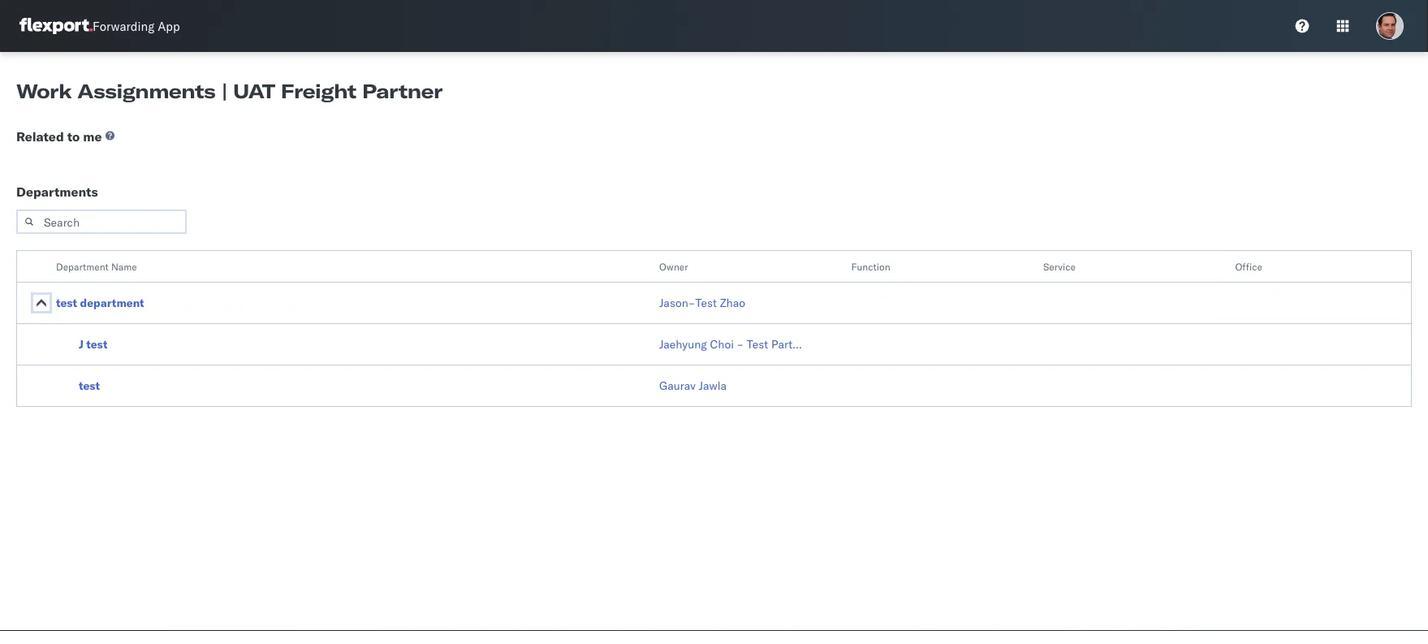 Task type: locate. For each thing, give the bounding box(es) containing it.
jaehyung choi - test partner ops manager link
[[660, 336, 881, 353]]

j
[[79, 337, 84, 351]]

test left zhao
[[696, 296, 717, 310]]

jawla
[[699, 379, 727, 393]]

test down department
[[56, 296, 77, 310]]

1 vertical spatial test
[[86, 337, 108, 351]]

department
[[80, 296, 144, 310]]

jason-test zhao link
[[660, 295, 746, 311]]

work assignments | uat freight partner
[[16, 79, 443, 103]]

gaurav jawla link
[[660, 378, 727, 394]]

1 horizontal spatial test
[[747, 337, 769, 351]]

test inside the jaehyung choi - test partner ops manager link
[[747, 337, 769, 351]]

0 vertical spatial partner
[[362, 79, 443, 103]]

2 vertical spatial test
[[79, 379, 100, 393]]

jason-
[[660, 296, 696, 310]]

forwarding
[[93, 18, 155, 34]]

test right -
[[747, 337, 769, 351]]

test
[[56, 296, 77, 310], [86, 337, 108, 351], [79, 379, 100, 393]]

test department
[[56, 296, 144, 310]]

test down j test link
[[79, 379, 100, 393]]

department
[[56, 260, 109, 273]]

test right j
[[86, 337, 108, 351]]

1 vertical spatial partner
[[772, 337, 810, 351]]

1 vertical spatial test
[[747, 337, 769, 351]]

partner inside the jaehyung choi - test partner ops manager link
[[772, 337, 810, 351]]

1 horizontal spatial partner
[[772, 337, 810, 351]]

test
[[696, 296, 717, 310], [747, 337, 769, 351]]

name
[[111, 260, 137, 273]]

function
[[852, 260, 891, 273]]

j test
[[79, 337, 108, 351]]

jason-test zhao
[[660, 296, 746, 310]]

-
[[737, 337, 744, 351]]

choi
[[710, 337, 734, 351]]

me
[[83, 128, 102, 145]]

forwarding app
[[93, 18, 180, 34]]

0 vertical spatial test
[[56, 296, 77, 310]]

ops
[[813, 337, 833, 351]]

partner
[[362, 79, 443, 103], [772, 337, 810, 351]]

related
[[16, 128, 64, 145]]

0 horizontal spatial test
[[696, 296, 717, 310]]

flexport. image
[[19, 18, 93, 34]]

0 vertical spatial test
[[696, 296, 717, 310]]

owner
[[660, 260, 688, 273]]

uat
[[233, 79, 275, 103]]

test for test
[[79, 379, 100, 393]]



Task type: describe. For each thing, give the bounding box(es) containing it.
j test link
[[79, 336, 108, 353]]

|
[[221, 79, 228, 103]]

forwarding app link
[[19, 18, 180, 34]]

Search text field
[[16, 210, 187, 234]]

manager
[[836, 337, 881, 351]]

zhao
[[720, 296, 746, 310]]

work
[[16, 79, 72, 103]]

app
[[158, 18, 180, 34]]

test link
[[79, 378, 100, 394]]

departments
[[16, 184, 98, 200]]

to
[[67, 128, 80, 145]]

department name
[[56, 260, 137, 273]]

jaehyung
[[660, 337, 707, 351]]

service
[[1044, 260, 1076, 273]]

office
[[1236, 260, 1263, 273]]

related to me
[[16, 128, 102, 145]]

0 horizontal spatial partner
[[362, 79, 443, 103]]

test for test department
[[56, 296, 77, 310]]

gaurav jawla
[[660, 379, 727, 393]]

freight
[[281, 79, 357, 103]]

gaurav
[[660, 379, 696, 393]]

test department link
[[56, 295, 144, 311]]

assignments
[[77, 79, 216, 103]]

test inside jason-test zhao link
[[696, 296, 717, 310]]

jaehyung choi - test partner ops manager
[[660, 337, 881, 351]]



Task type: vqa. For each thing, say whether or not it's contained in the screenshot.
3rd "NOT" from the bottom of the page
no



